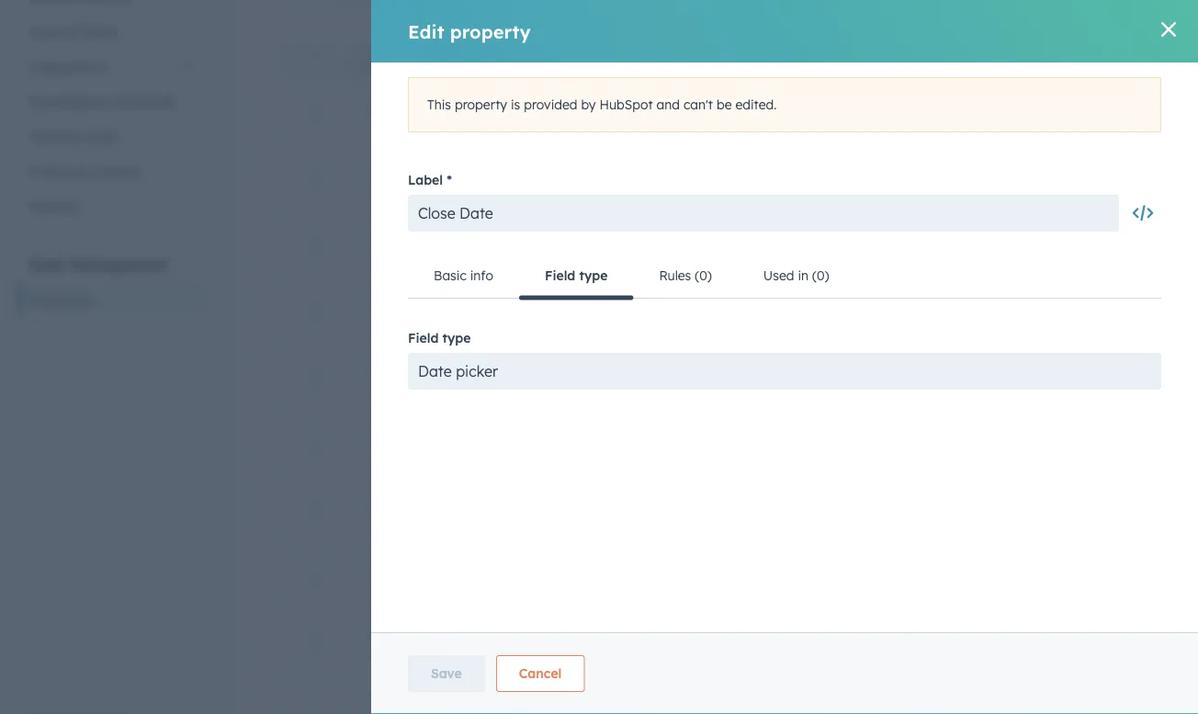 Task type: locate. For each thing, give the bounding box(es) containing it.
press to sort. image for used in
[[1125, 55, 1132, 68]]

about
[[369, 98, 408, 114]]

2 vertical spatial hubspot
[[898, 636, 951, 652]]

press to sort. element right group
[[739, 55, 746, 71]]

line up company owner hubspot user
[[405, 513, 423, 526]]

used in button
[[1044, 41, 1154, 81]]

2 line from the top
[[405, 248, 423, 262]]

teams
[[80, 23, 119, 40]]

press to sort. image inside used in button
[[1125, 55, 1132, 68]]

create
[[369, 694, 412, 710]]

company inside company name single-line text
[[369, 495, 431, 511]]

2 text from the top
[[426, 248, 446, 262]]

4 single- from the top
[[369, 447, 405, 460]]

single-
[[369, 116, 405, 129], [369, 248, 405, 262], [369, 314, 405, 328], [369, 447, 405, 460], [369, 513, 405, 526], [369, 645, 405, 659]]

3 text from the top
[[426, 314, 446, 328]]

press to sort. element for used in
[[1125, 55, 1132, 71]]

used in
[[1071, 56, 1119, 70]]

1 0 from the top
[[1124, 106, 1132, 122]]

0 horizontal spatial &
[[67, 23, 76, 40]]

security link
[[18, 189, 206, 224]]

country/region
[[369, 628, 473, 644]]

5 single- from the top
[[369, 513, 405, 526]]

single- inside country/region single-line text
[[369, 645, 405, 659]]

picker
[[397, 380, 429, 394]]

0 vertical spatial name
[[369, 56, 402, 70]]

text inside country/region single-line text
[[426, 645, 446, 659]]

company inside company domain name single-line text
[[369, 429, 431, 445]]

text inside about us single-line text
[[426, 116, 446, 129]]

press to sort. element for group
[[739, 55, 746, 71]]

company domain name button
[[369, 429, 649, 445]]

1 vertical spatial name
[[489, 429, 528, 445]]

us
[[412, 98, 428, 114]]

close date button
[[369, 363, 649, 379]]

number
[[369, 182, 411, 196]]

group button
[[671, 41, 876, 81]]

0 vertical spatial hubspot
[[898, 106, 951, 122]]

properties
[[29, 292, 92, 308]]

line
[[405, 116, 423, 129], [405, 248, 423, 262], [405, 314, 423, 328], [405, 447, 423, 460], [405, 513, 423, 526], [405, 645, 423, 659]]

press to sort. image right in
[[1125, 55, 1132, 68]]

company for company domain name
[[369, 429, 431, 445]]

0 vertical spatial 0
[[1124, 106, 1132, 122]]

1 horizontal spatial name
[[489, 429, 528, 445]]

1 company information from the top
[[693, 106, 826, 122]]

1 horizontal spatial press to sort. element
[[973, 55, 980, 71]]

text inside company name single-line text
[[426, 513, 446, 526]]

Search search field
[[282, 0, 466, 6]]

about us single-line text
[[369, 98, 446, 129]]

1 vertical spatial 0
[[1124, 636, 1132, 652]]

company owner button
[[369, 561, 649, 578]]

4 line from the top
[[405, 447, 423, 460]]

single- down city on the top left of page
[[369, 314, 405, 328]]

users & teams link
[[18, 14, 206, 49]]

1 vertical spatial hubspot
[[369, 579, 415, 593]]

line up company name single-line text
[[405, 447, 423, 460]]

marketplace
[[29, 93, 105, 109]]

press to sort. image right group
[[739, 55, 746, 68]]

press to sort. element inside group button
[[739, 55, 746, 71]]

0 horizontal spatial press to sort. element
[[739, 55, 746, 71]]

line inside city single-line text
[[405, 314, 423, 328]]

1 vertical spatial &
[[78, 163, 87, 179]]

1 vertical spatial date
[[369, 380, 394, 394]]

text down of
[[426, 248, 446, 262]]

2 vertical spatial date
[[416, 694, 446, 710]]

2 0 from the top
[[1124, 636, 1132, 652]]

6 single- from the top
[[369, 645, 405, 659]]

1 horizontal spatial press to sort. image
[[1125, 55, 1132, 68]]

1 information from the top
[[755, 106, 826, 122]]

press to sort. element for created by
[[973, 55, 980, 71]]

2 horizontal spatial press to sort. element
[[1125, 55, 1132, 71]]

press to sort. element inside used in button
[[1125, 55, 1132, 71]]

company information
[[693, 106, 826, 122], [693, 636, 826, 652]]

1 single- from the top
[[369, 116, 405, 129]]

name left ascending sort. press to sort descending. element
[[369, 56, 402, 70]]

text up the close date date picker
[[426, 314, 446, 328]]

0 for country/region
[[1124, 636, 1132, 652]]

hubspot for about us
[[898, 106, 951, 122]]

text inside company domain name single-line text
[[426, 447, 446, 460]]

3 single- from the top
[[369, 314, 405, 328]]

0 horizontal spatial press to sort. image
[[739, 55, 746, 68]]

single- up company owner hubspot user
[[369, 513, 405, 526]]

line inside company domain name single-line text
[[405, 447, 423, 460]]

text inside campaign of last booking in meetings tool single-line text
[[426, 248, 446, 262]]

single- down the campaign
[[369, 248, 405, 262]]

hubspot
[[898, 106, 951, 122], [369, 579, 415, 593], [898, 636, 951, 652]]

name right domain
[[489, 429, 528, 445]]

& for users
[[67, 23, 76, 40]]

press to sort. image
[[739, 55, 746, 68], [1125, 55, 1132, 68]]

1 text from the top
[[426, 116, 446, 129]]

5 line from the top
[[405, 513, 423, 526]]

name inside company domain name single-line text
[[489, 429, 528, 445]]

2 press to sort. image from the left
[[1125, 55, 1132, 68]]

& right privacy
[[78, 163, 87, 179]]

domain
[[435, 429, 485, 445]]

press to sort. image inside group button
[[739, 55, 746, 68]]

1 horizontal spatial &
[[78, 163, 87, 179]]

0 vertical spatial information
[[755, 106, 826, 122]]

name
[[369, 56, 402, 70], [489, 429, 528, 445]]

of
[[440, 230, 453, 247]]

line down country/region
[[405, 645, 423, 659]]

company information for country/region
[[693, 636, 826, 652]]

0 vertical spatial company information
[[693, 106, 826, 122]]

single- inside company name single-line text
[[369, 513, 405, 526]]

text down domain
[[426, 447, 446, 460]]

press to sort. element right in
[[1125, 55, 1132, 71]]

date right create on the bottom left of page
[[416, 694, 446, 710]]

properties link
[[18, 283, 206, 318]]

press to sort. element inside created by button
[[973, 55, 980, 71]]

press to sort. element
[[739, 55, 746, 71], [973, 55, 980, 71], [1125, 55, 1132, 71]]

single- inside about us single-line text
[[369, 116, 405, 129]]

campaign of last booking in meetings tool single-line text
[[369, 230, 645, 262]]

0 vertical spatial date
[[407, 363, 438, 379]]

privacy & consent link
[[18, 154, 206, 189]]

0 vertical spatial &
[[67, 23, 76, 40]]

line down the campaign
[[405, 248, 423, 262]]

about us button
[[369, 98, 649, 114]]

line up the close date date picker
[[405, 314, 423, 328]]

text inside city single-line text
[[426, 314, 446, 328]]

group
[[693, 56, 733, 70]]

&
[[67, 23, 76, 40], [78, 163, 87, 179]]

created by button
[[876, 41, 1044, 81]]

6 text from the top
[[426, 645, 446, 659]]

1 vertical spatial information
[[755, 636, 826, 652]]

ascending sort. press to sort descending. element
[[408, 55, 414, 71]]

1 press to sort. image from the left
[[739, 55, 746, 68]]

4 text from the top
[[426, 447, 446, 460]]

tracking code
[[29, 128, 116, 144]]

country/region button
[[369, 628, 649, 644]]

owner
[[435, 561, 474, 578]]

text
[[426, 116, 446, 129], [426, 248, 446, 262], [426, 314, 446, 328], [426, 447, 446, 460], [426, 513, 446, 526], [426, 645, 446, 659]]

company information for about us
[[693, 106, 826, 122]]

0
[[1124, 106, 1132, 122], [1124, 636, 1132, 652]]

& right users
[[67, 23, 76, 40]]

annual revenue number
[[369, 164, 473, 196]]

5 text from the top
[[426, 513, 446, 526]]

1 vertical spatial company information
[[693, 636, 826, 652]]

1 press to sort. element from the left
[[739, 55, 746, 71]]

2 information from the top
[[755, 636, 826, 652]]

company inside company owner hubspot user
[[369, 561, 431, 578]]

press to sort. element right by
[[973, 55, 980, 71]]

company for company name
[[369, 495, 431, 511]]

3 line from the top
[[405, 314, 423, 328]]

name inside "button"
[[369, 56, 402, 70]]

single- inside company domain name single-line text
[[369, 447, 405, 460]]

create date button
[[369, 694, 649, 710]]

annual revenue button
[[369, 164, 649, 180]]

2 company information from the top
[[693, 636, 826, 652]]

date down close
[[369, 380, 394, 394]]

2 press to sort. element from the left
[[973, 55, 980, 71]]

line down us
[[405, 116, 423, 129]]

company
[[693, 106, 752, 122], [369, 429, 431, 445], [369, 495, 431, 511], [369, 561, 431, 578], [693, 636, 752, 652]]

downloads
[[108, 93, 175, 109]]

users & teams
[[29, 23, 119, 40]]

text down name
[[426, 513, 446, 526]]

single- up company name single-line text
[[369, 447, 405, 460]]

data management element
[[18, 254, 206, 714]]

date up picker
[[407, 363, 438, 379]]

booking
[[484, 230, 537, 247]]

line inside country/region single-line text
[[405, 645, 423, 659]]

1 line from the top
[[405, 116, 423, 129]]

single- down country/region
[[369, 645, 405, 659]]

information
[[755, 106, 826, 122], [755, 636, 826, 652]]

date
[[407, 363, 438, 379], [369, 380, 394, 394], [416, 694, 446, 710]]

campaign of last booking in meetings tool button
[[369, 230, 649, 247]]

6 line from the top
[[405, 645, 423, 659]]

2 single- from the top
[[369, 248, 405, 262]]

privacy
[[29, 163, 74, 179]]

management
[[70, 255, 167, 273]]

name button
[[347, 41, 671, 81]]

text down us
[[426, 116, 446, 129]]

city
[[369, 297, 395, 313]]

single- down about
[[369, 116, 405, 129]]

text down country/region
[[426, 645, 446, 659]]

0 horizontal spatial name
[[369, 56, 402, 70]]

company for company owner
[[369, 561, 431, 578]]

3 press to sort. element from the left
[[1125, 55, 1132, 71]]



Task type: describe. For each thing, give the bounding box(es) containing it.
company owner hubspot user
[[369, 561, 474, 593]]

privacy & consent
[[29, 163, 140, 179]]

& for privacy
[[78, 163, 87, 179]]

by
[[952, 56, 967, 70]]

press to sort. image for group
[[739, 55, 746, 68]]

tracking code link
[[18, 119, 206, 154]]

0 for about us
[[1124, 106, 1132, 122]]

in
[[541, 230, 553, 247]]

hubspot for country/region
[[898, 636, 951, 652]]

last
[[457, 230, 480, 247]]

data
[[29, 255, 66, 273]]

single- inside city single-line text
[[369, 314, 405, 328]]

city button
[[369, 297, 649, 313]]

tool
[[620, 230, 645, 247]]

hubspot inside company owner hubspot user
[[369, 579, 415, 593]]

press to sort. image
[[973, 55, 980, 68]]

line inside about us single-line text
[[405, 116, 423, 129]]

create date
[[369, 694, 446, 710]]

campaign
[[369, 230, 436, 247]]

marketplace downloads
[[29, 93, 175, 109]]

ascending sort. press to sort descending. image
[[408, 55, 414, 68]]

city single-line text
[[369, 297, 446, 328]]

annual
[[369, 164, 414, 180]]

revenue
[[418, 164, 473, 180]]

date for create date
[[416, 694, 446, 710]]

tracking
[[29, 128, 81, 144]]

security
[[29, 198, 79, 214]]

information for country/region
[[755, 636, 826, 652]]

company name single-line text
[[369, 495, 471, 526]]

meetings
[[557, 230, 616, 247]]

used
[[1071, 56, 1102, 70]]

name
[[435, 495, 471, 511]]

in
[[1105, 56, 1119, 70]]

company name button
[[369, 495, 649, 511]]

consent
[[90, 163, 140, 179]]

integrations button
[[18, 49, 206, 84]]

created by
[[898, 56, 967, 70]]

users
[[29, 23, 63, 40]]

company domain name single-line text
[[369, 429, 528, 460]]

data management
[[29, 255, 167, 273]]

close date date picker
[[369, 363, 438, 394]]

code
[[84, 128, 116, 144]]

marketplace downloads link
[[18, 84, 206, 119]]

user
[[418, 579, 440, 593]]

close
[[369, 363, 404, 379]]

line inside company name single-line text
[[405, 513, 423, 526]]

country/region single-line text
[[369, 628, 473, 659]]

line inside campaign of last booking in meetings tool single-line text
[[405, 248, 423, 262]]

date for close date date picker
[[407, 363, 438, 379]]

integrations
[[29, 58, 105, 74]]

information for about us
[[755, 106, 826, 122]]

single- inside campaign of last booking in meetings tool single-line text
[[369, 248, 405, 262]]

created
[[898, 56, 949, 70]]



Task type: vqa. For each thing, say whether or not it's contained in the screenshot.


